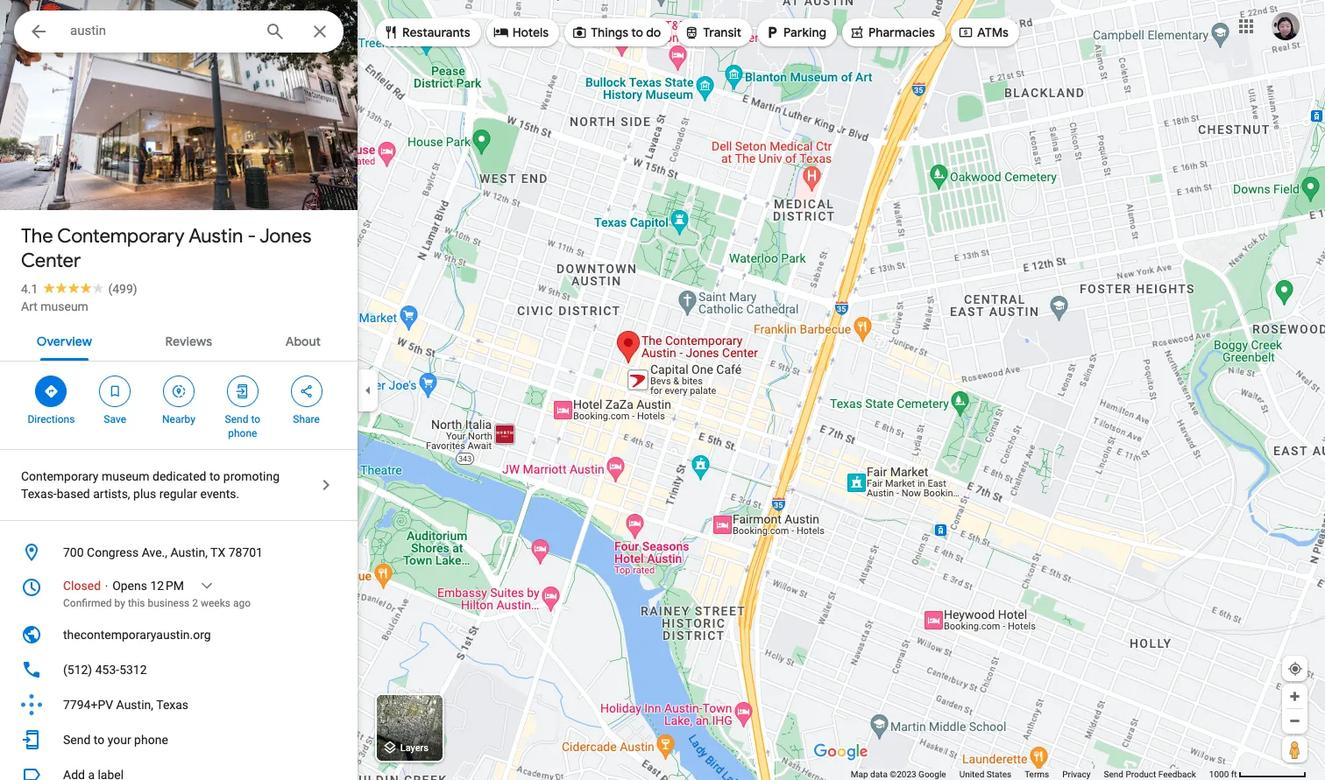 Task type: locate. For each thing, give the bounding box(es) containing it.
(499)
[[108, 282, 137, 296]]

0 horizontal spatial austin,
[[116, 699, 153, 713]]

opens
[[112, 579, 147, 593]]

closed ⋅ opens 12 pm
[[63, 579, 184, 593]]

weeks
[[201, 598, 231, 610]]

art museum button
[[21, 298, 88, 316]]

 things to do
[[572, 22, 661, 42]]

0 horizontal spatial museum
[[41, 300, 88, 314]]

map data ©2023 google
[[851, 770, 946, 780]]

ave.,
[[142, 546, 167, 560]]

send for send to phone
[[225, 414, 248, 426]]

 button
[[14, 11, 63, 56]]

zoom in image
[[1288, 691, 1302, 704]]

contemporary inside the contemporary austin - jones center
[[57, 224, 185, 249]]

2 vertical spatial send
[[1104, 770, 1124, 780]]

austin, down "5312"
[[116, 699, 153, 713]]

send inside button
[[1104, 770, 1124, 780]]

feedback
[[1159, 770, 1196, 780]]

tab list containing overview
[[0, 319, 358, 361]]

austin
[[189, 224, 243, 249]]

phone down 
[[228, 428, 257, 440]]

footer
[[851, 770, 1209, 781]]

2 horizontal spatial send
[[1104, 770, 1124, 780]]

1 horizontal spatial museum
[[102, 470, 149, 484]]

 pharmacies
[[849, 22, 935, 42]]

1 vertical spatial contemporary
[[21, 470, 99, 484]]


[[28, 19, 49, 44]]

send
[[225, 414, 248, 426], [63, 734, 91, 748], [1104, 770, 1124, 780]]

reviews button
[[151, 319, 226, 361]]

499 reviews element
[[108, 282, 137, 296]]

1000
[[1209, 770, 1229, 780]]

1 vertical spatial austin,
[[116, 699, 153, 713]]

museum down 4.1 stars "image"
[[41, 300, 88, 314]]

save
[[104, 414, 126, 426]]

events.
[[200, 487, 239, 501]]

0 vertical spatial send
[[225, 414, 248, 426]]

send to phone
[[225, 414, 260, 440]]

1 vertical spatial send
[[63, 734, 91, 748]]

to left share
[[251, 414, 260, 426]]

453-
[[95, 663, 119, 678]]

about
[[285, 334, 321, 350]]

united states
[[959, 770, 1012, 780]]

austin,
[[170, 546, 208, 560], [116, 699, 153, 713]]

1 horizontal spatial austin,
[[170, 546, 208, 560]]


[[493, 22, 509, 42]]

1000 ft
[[1209, 770, 1237, 780]]

the contemporary austin - jones center
[[21, 224, 312, 273]]

send left product
[[1104, 770, 1124, 780]]

1 vertical spatial phone
[[134, 734, 168, 748]]

phone right your
[[134, 734, 168, 748]]

terms
[[1025, 770, 1049, 780]]

1 vertical spatial museum
[[102, 470, 149, 484]]

this
[[128, 598, 145, 610]]

⋅
[[104, 579, 109, 593]]

4.1
[[21, 282, 38, 296]]

1,256 photos
[[45, 174, 126, 190]]

texas-
[[21, 487, 57, 501]]

to up events.
[[209, 470, 220, 484]]

send down 7794+pv
[[63, 734, 91, 748]]

footer containing map data ©2023 google
[[851, 770, 1209, 781]]

send inside send to phone
[[225, 414, 248, 426]]

0 horizontal spatial phone
[[134, 734, 168, 748]]

send inside button
[[63, 734, 91, 748]]

0 horizontal spatial send
[[63, 734, 91, 748]]

museum inside contemporary museum dedicated to promoting texas-based artists, plus regular events.
[[102, 470, 149, 484]]

contemporary up "based"
[[21, 470, 99, 484]]

united
[[959, 770, 985, 780]]

send down 
[[225, 414, 248, 426]]

regular
[[159, 487, 197, 501]]

tx
[[210, 546, 225, 560]]

google
[[919, 770, 946, 780]]

0 vertical spatial museum
[[41, 300, 88, 314]]

do
[[646, 25, 661, 40]]

1,256 photos button
[[13, 167, 133, 197]]

0 vertical spatial austin,
[[170, 546, 208, 560]]

museum for contemporary
[[102, 470, 149, 484]]

to inside contemporary museum dedicated to promoting texas-based artists, plus regular events.
[[209, 470, 220, 484]]

12 pm
[[150, 579, 184, 593]]

confirmed
[[63, 598, 112, 610]]

0 vertical spatial contemporary
[[57, 224, 185, 249]]

photo of the contemporary austin - jones center image
[[0, 0, 358, 224]]

send product feedback button
[[1104, 770, 1196, 781]]

pharmacies
[[869, 25, 935, 40]]

send for send to your phone
[[63, 734, 91, 748]]

thecontemporaryaustin.org link
[[0, 618, 358, 653]]

thecontemporaryaustin.org
[[63, 628, 211, 642]]

send for send product feedback
[[1104, 770, 1124, 780]]

museum up artists,
[[102, 470, 149, 484]]

show street view coverage image
[[1282, 737, 1308, 763]]


[[764, 22, 780, 42]]

1 horizontal spatial send
[[225, 414, 248, 426]]

0 vertical spatial phone
[[228, 428, 257, 440]]

transit
[[703, 25, 742, 40]]

tab list
[[0, 319, 358, 361]]

contemporary
[[57, 224, 185, 249], [21, 470, 99, 484]]

confirmed by this business 2 weeks ago
[[63, 598, 251, 610]]

to inside send to phone
[[251, 414, 260, 426]]

united states button
[[959, 770, 1012, 781]]


[[849, 22, 865, 42]]

nearby
[[162, 414, 195, 426]]

(512)
[[63, 663, 92, 678]]

by
[[114, 598, 125, 610]]

 search field
[[14, 11, 344, 56]]

7794+pv austin, texas
[[63, 699, 189, 713]]

zoom out image
[[1288, 715, 1302, 728]]

1 horizontal spatial phone
[[228, 428, 257, 440]]

to left do
[[631, 25, 643, 40]]

7794+pv
[[63, 699, 113, 713]]

to left your
[[94, 734, 105, 748]]

contemporary up the (499)
[[57, 224, 185, 249]]

austin, left tx
[[170, 546, 208, 560]]

None field
[[70, 20, 251, 41]]



Task type: vqa. For each thing, say whether or not it's contained in the screenshot.
Add corresponding to Add your business
no



Task type: describe. For each thing, give the bounding box(es) containing it.
actions for the contemporary austin - jones center region
[[0, 362, 358, 450]]

restaurants
[[402, 25, 470, 40]]

about button
[[271, 319, 335, 361]]

share
[[293, 414, 320, 426]]

the
[[21, 224, 53, 249]]

send to your phone button
[[0, 723, 358, 758]]

5312
[[119, 663, 147, 678]]

1000 ft button
[[1209, 770, 1307, 780]]

layers
[[400, 744, 429, 755]]

information for the contemporary austin - jones center region
[[0, 536, 358, 758]]

things
[[591, 25, 628, 40]]

ago
[[233, 598, 251, 610]]

none field inside the austin field
[[70, 20, 251, 41]]

send to your phone
[[63, 734, 168, 748]]

data
[[870, 770, 888, 780]]

 transit
[[684, 22, 742, 42]]

phone inside button
[[134, 734, 168, 748]]

footer inside google maps element
[[851, 770, 1209, 781]]

78701
[[228, 546, 263, 560]]

collapse side panel image
[[358, 381, 378, 400]]

show your location image
[[1288, 662, 1303, 678]]

700 congress ave., austin, tx 78701
[[63, 546, 263, 560]]

artists,
[[93, 487, 130, 501]]

700 congress ave., austin, tx 78701 button
[[0, 536, 358, 571]]

art
[[21, 300, 38, 314]]

ft
[[1231, 770, 1237, 780]]

tab list inside google maps element
[[0, 319, 358, 361]]

austin field
[[14, 11, 344, 53]]

to inside ' things to do'
[[631, 25, 643, 40]]


[[958, 22, 974, 42]]

4.1 stars image
[[38, 282, 108, 294]]

based
[[57, 487, 90, 501]]

-
[[248, 224, 256, 249]]

hotels
[[512, 25, 549, 40]]

 atms
[[958, 22, 1009, 42]]

send product feedback
[[1104, 770, 1196, 780]]

7794+pv austin, texas button
[[0, 688, 358, 723]]

show open hours for the week image
[[199, 578, 215, 594]]

contemporary inside contemporary museum dedicated to promoting texas-based artists, plus regular events.
[[21, 470, 99, 484]]


[[383, 22, 399, 42]]

phone inside send to phone
[[228, 428, 257, 440]]

 parking
[[764, 22, 826, 42]]

overview button
[[23, 319, 106, 361]]

 hotels
[[493, 22, 549, 42]]

directions
[[28, 414, 75, 426]]

parking
[[784, 25, 826, 40]]

dedicated
[[153, 470, 206, 484]]

closed
[[63, 579, 101, 593]]

privacy
[[1062, 770, 1091, 780]]

congress
[[87, 546, 139, 560]]

(512) 453-5312
[[63, 663, 147, 678]]

privacy button
[[1062, 770, 1091, 781]]

plus
[[133, 487, 156, 501]]

museum for art
[[41, 300, 88, 314]]

business
[[148, 598, 190, 610]]

the contemporary austin - jones center main content
[[0, 0, 358, 781]]

states
[[987, 770, 1012, 780]]


[[299, 382, 314, 401]]

promoting
[[223, 470, 280, 484]]

atms
[[977, 25, 1009, 40]]


[[684, 22, 700, 42]]

hours image
[[21, 578, 42, 599]]


[[107, 382, 123, 401]]

your
[[108, 734, 131, 748]]

contemporary museum dedicated to promoting texas-based artists, plus regular events. button
[[0, 451, 358, 521]]


[[235, 382, 250, 401]]


[[572, 22, 587, 42]]

terms button
[[1025, 770, 1049, 781]]

center
[[21, 249, 81, 273]]

jones
[[259, 224, 312, 249]]

map
[[851, 770, 868, 780]]

art museum
[[21, 300, 88, 314]]


[[43, 382, 59, 401]]


[[171, 382, 187, 401]]

photos
[[82, 174, 126, 190]]

google maps element
[[0, 0, 1325, 781]]

overview
[[37, 334, 92, 350]]

to inside information for the contemporary austin - jones center region
[[94, 734, 105, 748]]

2
[[192, 598, 198, 610]]

google account: michele murakami  
(michele.murakami@adept.ai) image
[[1272, 12, 1300, 40]]

texas
[[156, 699, 189, 713]]

700
[[63, 546, 84, 560]]



